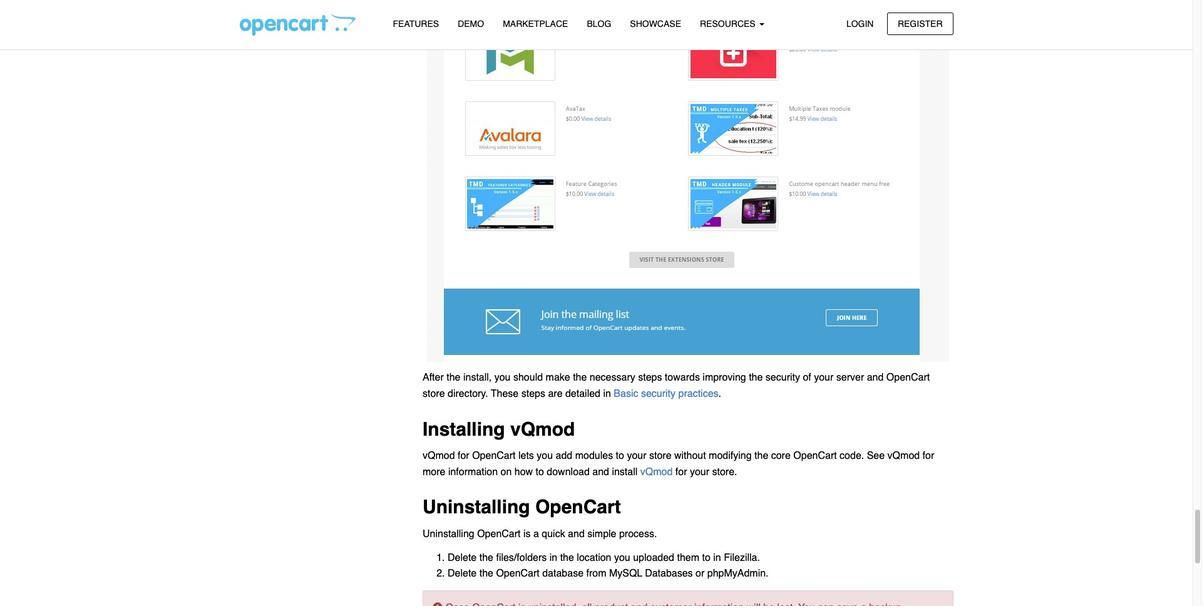 Task type: vqa. For each thing, say whether or not it's contained in the screenshot.
Delete
yes



Task type: locate. For each thing, give the bounding box(es) containing it.
you inside vqmod for opencart lets you add modules to your store without modifying the core opencart code. see vqmod for more information on how to download and install
[[537, 450, 553, 462]]

download
[[547, 466, 590, 478]]

1 vertical spatial delete
[[448, 568, 477, 580]]

store up vqmod link
[[649, 450, 672, 462]]

opencart
[[887, 372, 930, 383], [472, 450, 516, 462], [794, 450, 837, 462], [535, 496, 621, 518], [477, 528, 521, 540], [496, 568, 540, 580]]

0 vertical spatial uninstalling
[[423, 496, 530, 518]]

for up information
[[458, 450, 469, 462]]

opencart left is
[[477, 528, 521, 540]]

the
[[447, 372, 461, 383], [573, 372, 587, 383], [749, 372, 763, 383], [755, 450, 769, 462], [479, 552, 493, 563], [560, 552, 574, 563], [479, 568, 493, 580]]

0 vertical spatial your
[[814, 372, 834, 383]]

1 delete from the top
[[448, 552, 477, 563]]

2 uninstalling from the top
[[423, 528, 474, 540]]

1 vertical spatial your
[[627, 450, 647, 462]]

delete the files/folders in the location you uploaded them to in filezilla. delete the opencart database from mysql databases or phpmyadmin.
[[448, 552, 769, 580]]

0 horizontal spatial to
[[536, 466, 544, 478]]

in
[[603, 388, 611, 400], [550, 552, 557, 563], [713, 552, 721, 563]]

.
[[719, 388, 721, 400]]

uninstalling opencart
[[423, 496, 621, 518]]

exclamation circle image
[[433, 602, 443, 606]]

0 horizontal spatial and
[[568, 528, 585, 540]]

security
[[766, 372, 800, 383], [641, 388, 676, 400]]

and inside vqmod for opencart lets you add modules to your store without modifying the core opencart code. see vqmod for more information on how to download and install
[[593, 466, 609, 478]]

demo link
[[448, 13, 494, 35]]

store
[[423, 388, 445, 400], [649, 450, 672, 462]]

0 horizontal spatial your
[[627, 450, 647, 462]]

mysql
[[609, 568, 642, 580]]

you up mysql
[[614, 552, 630, 563]]

your right of
[[814, 372, 834, 383]]

0 vertical spatial delete
[[448, 552, 477, 563]]

to up install at the right bottom of page
[[616, 450, 624, 462]]

process.
[[619, 528, 657, 540]]

opencart right core
[[794, 450, 837, 462]]

filezilla.
[[724, 552, 760, 563]]

necessary
[[590, 372, 635, 383]]

0 horizontal spatial steps
[[521, 388, 545, 400]]

databases
[[645, 568, 693, 580]]

1 vertical spatial store
[[649, 450, 672, 462]]

1 horizontal spatial your
[[690, 466, 709, 478]]

0 horizontal spatial for
[[458, 450, 469, 462]]

1 vertical spatial steps
[[521, 388, 545, 400]]

delete
[[448, 552, 477, 563], [448, 568, 477, 580]]

vqmod
[[510, 418, 575, 440], [423, 450, 455, 462], [888, 450, 920, 462], [640, 466, 673, 478]]

2 horizontal spatial your
[[814, 372, 834, 383]]

2 vertical spatial and
[[568, 528, 585, 540]]

2 horizontal spatial and
[[867, 372, 884, 383]]

steps up basic security practices link
[[638, 372, 662, 383]]

1 horizontal spatial you
[[537, 450, 553, 462]]

features
[[393, 19, 439, 29]]

files/folders
[[496, 552, 547, 563]]

core
[[771, 450, 791, 462]]

and right server
[[867, 372, 884, 383]]

1 horizontal spatial for
[[676, 466, 687, 478]]

opencart down files/folders
[[496, 568, 540, 580]]

vqmod right install at the right bottom of page
[[640, 466, 673, 478]]

quick
[[542, 528, 565, 540]]

improving
[[703, 372, 746, 383]]

0 horizontal spatial security
[[641, 388, 676, 400]]

steps down the should
[[521, 388, 545, 400]]

vqmod for your store.
[[640, 466, 737, 478]]

store down after at bottom
[[423, 388, 445, 400]]

marketplace
[[503, 19, 568, 29]]

directory.
[[448, 388, 488, 400]]

opencart inside the after the install, you should make the necessary steps towards improving the security of your server and opencart store directory. these steps are detailed in
[[887, 372, 930, 383]]

1 vertical spatial you
[[537, 450, 553, 462]]

0 vertical spatial store
[[423, 388, 445, 400]]

and
[[867, 372, 884, 383], [593, 466, 609, 478], [568, 528, 585, 540]]

you inside the after the install, you should make the necessary steps towards improving the security of your server and opencart store directory. these steps are detailed in
[[495, 372, 511, 383]]

and down modules
[[593, 466, 609, 478]]

0 vertical spatial steps
[[638, 372, 662, 383]]

0 vertical spatial to
[[616, 450, 624, 462]]

blog
[[587, 19, 611, 29]]

features link
[[384, 13, 448, 35]]

simple
[[588, 528, 616, 540]]

0 vertical spatial and
[[867, 372, 884, 383]]

0 horizontal spatial you
[[495, 372, 511, 383]]

2 vertical spatial you
[[614, 552, 630, 563]]

1 horizontal spatial store
[[649, 450, 672, 462]]

1 vertical spatial to
[[536, 466, 544, 478]]

1 uninstalling from the top
[[423, 496, 530, 518]]

your up install at the right bottom of page
[[627, 450, 647, 462]]

you right lets
[[537, 450, 553, 462]]

and right quick
[[568, 528, 585, 540]]

location
[[577, 552, 611, 563]]

your
[[814, 372, 834, 383], [627, 450, 647, 462], [690, 466, 709, 478]]

for right see
[[923, 450, 934, 462]]

phpmyadmin.
[[707, 568, 769, 580]]

demo
[[458, 19, 484, 29]]

to up or at bottom
[[702, 552, 711, 563]]

2 horizontal spatial you
[[614, 552, 630, 563]]

opencart - open source shopping cart solution image
[[240, 13, 355, 36]]

on
[[501, 466, 512, 478]]

steps
[[638, 372, 662, 383], [521, 388, 545, 400]]

showcase link
[[621, 13, 691, 35]]

security inside the after the install, you should make the necessary steps towards improving the security of your server and opencart store directory. these steps are detailed in
[[766, 372, 800, 383]]

vqmod for opencart lets you add modules to your store without modifying the core opencart code. see vqmod for more information on how to download and install
[[423, 450, 934, 478]]

1 vertical spatial uninstalling
[[423, 528, 474, 540]]

modifying
[[709, 450, 752, 462]]

the inside vqmod for opencart lets you add modules to your store without modifying the core opencart code. see vqmod for more information on how to download and install
[[755, 450, 769, 462]]

2 vertical spatial to
[[702, 552, 711, 563]]

for down without
[[676, 466, 687, 478]]

these
[[491, 388, 519, 400]]

resources link
[[691, 13, 774, 35]]

security left of
[[766, 372, 800, 383]]

code.
[[840, 450, 864, 462]]

store inside vqmod for opencart lets you add modules to your store without modifying the core opencart code. see vqmod for more information on how to download and install
[[649, 450, 672, 462]]

uninstalling opencart is a quick and simple process.
[[423, 528, 657, 540]]

1 vertical spatial security
[[641, 388, 676, 400]]

uninstalling
[[423, 496, 530, 518], [423, 528, 474, 540]]

or
[[696, 568, 705, 580]]

opencart right server
[[887, 372, 930, 383]]

1 horizontal spatial in
[[603, 388, 611, 400]]

install
[[612, 466, 638, 478]]

1 horizontal spatial to
[[616, 450, 624, 462]]

for for vqmod for your store.
[[676, 466, 687, 478]]

2 vertical spatial your
[[690, 466, 709, 478]]

0 vertical spatial security
[[766, 372, 800, 383]]

server
[[836, 372, 864, 383]]

your down without
[[690, 466, 709, 478]]

1 vertical spatial and
[[593, 466, 609, 478]]

to right the how
[[536, 466, 544, 478]]

0 horizontal spatial store
[[423, 388, 445, 400]]

in down necessary
[[603, 388, 611, 400]]

1 horizontal spatial steps
[[638, 372, 662, 383]]

add
[[556, 450, 572, 462]]

you
[[495, 372, 511, 383], [537, 450, 553, 462], [614, 552, 630, 563]]

1 horizontal spatial security
[[766, 372, 800, 383]]

in left filezilla.
[[713, 552, 721, 563]]

for
[[458, 450, 469, 462], [923, 450, 934, 462], [676, 466, 687, 478]]

you up these
[[495, 372, 511, 383]]

in up database
[[550, 552, 557, 563]]

2 horizontal spatial to
[[702, 552, 711, 563]]

information
[[448, 466, 498, 478]]

uploaded
[[633, 552, 674, 563]]

your inside the after the install, you should make the necessary steps towards improving the security of your server and opencart store directory. these steps are detailed in
[[814, 372, 834, 383]]

vqmod up more
[[423, 450, 455, 462]]

0 vertical spatial you
[[495, 372, 511, 383]]

are
[[548, 388, 563, 400]]

basic security practices .
[[614, 388, 721, 400]]

1 horizontal spatial and
[[593, 466, 609, 478]]

showcase
[[630, 19, 681, 29]]

to
[[616, 450, 624, 462], [536, 466, 544, 478], [702, 552, 711, 563]]

opencart up the on
[[472, 450, 516, 462]]

and inside the after the install, you should make the necessary steps towards improving the security of your server and opencart store directory. these steps are detailed in
[[867, 372, 884, 383]]

security down the towards
[[641, 388, 676, 400]]

install,
[[463, 372, 492, 383]]



Task type: describe. For each thing, give the bounding box(es) containing it.
your inside vqmod for opencart lets you add modules to your store without modifying the core opencart code. see vqmod for more information on how to download and install
[[627, 450, 647, 462]]

installing
[[423, 418, 505, 440]]

is
[[523, 528, 531, 540]]

of
[[803, 372, 811, 383]]

detailed
[[565, 388, 601, 400]]

should
[[513, 372, 543, 383]]

login link
[[836, 12, 884, 35]]

2 horizontal spatial for
[[923, 450, 934, 462]]

installing vqmod
[[423, 418, 575, 440]]

a
[[533, 528, 539, 540]]

towards
[[665, 372, 700, 383]]

how
[[515, 466, 533, 478]]

basic security practices link
[[614, 388, 719, 400]]

see
[[867, 450, 885, 462]]

in inside the after the install, you should make the necessary steps towards improving the security of your server and opencart store directory. these steps are detailed in
[[603, 388, 611, 400]]

uninstalling for uninstalling opencart is a quick and simple process.
[[423, 528, 474, 540]]

after
[[423, 372, 444, 383]]

basic
[[614, 388, 638, 400]]

login
[[847, 18, 874, 28]]

uninstalling for uninstalling opencart
[[423, 496, 530, 518]]

database
[[542, 568, 584, 580]]

2 horizontal spatial in
[[713, 552, 721, 563]]

to inside the delete the files/folders in the location you uploaded them to in filezilla. delete the opencart database from mysql databases or phpmyadmin.
[[702, 552, 711, 563]]

after the install, you should make the necessary steps towards improving the security of your server and opencart store directory. these steps are detailed in
[[423, 372, 930, 400]]

from
[[586, 568, 606, 580]]

opencart step4 image
[[426, 0, 950, 363]]

lets
[[518, 450, 534, 462]]

vqmod right see
[[888, 450, 920, 462]]

them
[[677, 552, 699, 563]]

you inside the delete the files/folders in the location you uploaded them to in filezilla. delete the opencart database from mysql databases or phpmyadmin.
[[614, 552, 630, 563]]

more
[[423, 466, 446, 478]]

blog link
[[578, 13, 621, 35]]

marketplace link
[[494, 13, 578, 35]]

store inside the after the install, you should make the necessary steps towards improving the security of your server and opencart store directory. these steps are detailed in
[[423, 388, 445, 400]]

modules
[[575, 450, 613, 462]]

opencart up simple
[[535, 496, 621, 518]]

0 horizontal spatial in
[[550, 552, 557, 563]]

store.
[[712, 466, 737, 478]]

register link
[[887, 12, 953, 35]]

without
[[674, 450, 706, 462]]

register
[[898, 18, 943, 28]]

practices
[[678, 388, 719, 400]]

vqmod link
[[640, 466, 676, 478]]

vqmod up lets
[[510, 418, 575, 440]]

opencart inside the delete the files/folders in the location you uploaded them to in filezilla. delete the opencart database from mysql databases or phpmyadmin.
[[496, 568, 540, 580]]

make
[[546, 372, 570, 383]]

for for vqmod for opencart lets you add modules to your store without modifying the core opencart code. see vqmod for more information on how to download and install
[[458, 450, 469, 462]]

2 delete from the top
[[448, 568, 477, 580]]

resources
[[700, 19, 758, 29]]



